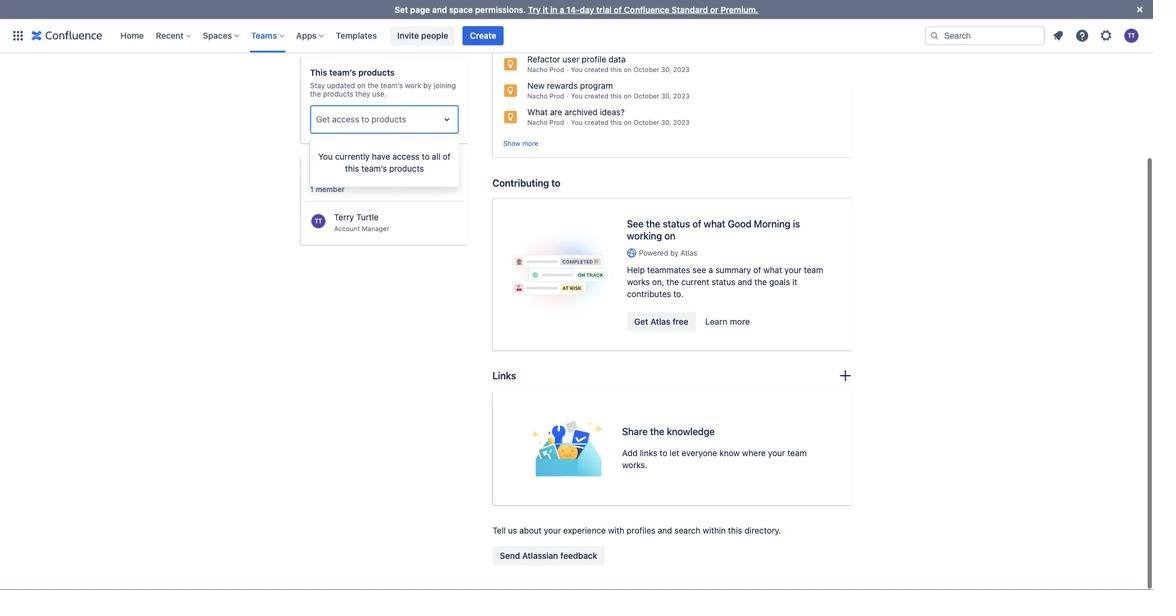 Task type: locate. For each thing, give the bounding box(es) containing it.
you created this on october 30, 2023 down data
[[571, 71, 690, 79]]

spaces
[[203, 31, 232, 41]]

see the status of what good morning is working on
[[627, 223, 800, 247]]

nacho prod down new on the top of page
[[527, 98, 564, 105]]

team inside help teammates see a summary of what your team works on, the current status and the goals it contributes to.
[[804, 270, 823, 280]]

open image
[[440, 118, 454, 132]]

good
[[370, 0, 389, 1]]

status
[[663, 223, 690, 235], [712, 282, 736, 292]]

get access to products
[[316, 120, 406, 130]]

your inside help teammates see a summary of what your team works on, the current status and the goals it contributes to.
[[785, 270, 802, 280]]

nacho down new on the top of page
[[527, 98, 548, 105]]

1 horizontal spatial teams
[[444, 0, 468, 1]]

your right about at the bottom left of the page
[[544, 531, 561, 541]]

1 member
[[310, 190, 345, 199]]

this down "currently"
[[345, 169, 359, 179]]

permissions.
[[475, 5, 526, 14]]

0 horizontal spatial add
[[351, 33, 367, 43]]

0 horizontal spatial and
[[432, 5, 447, 14]]

1 horizontal spatial access
[[392, 157, 420, 167]]

what up the powered by atlas link
[[704, 223, 725, 235]]

steal
[[527, 7, 547, 17]]

program
[[580, 86, 613, 96]]

more
[[522, 145, 538, 152], [730, 322, 750, 332]]

4 nacho prod from the top
[[527, 124, 564, 132]]

help
[[627, 270, 645, 280]]

user
[[563, 60, 580, 70]]

access left all
[[392, 157, 420, 167]]

this up ideas? on the right of page
[[610, 98, 622, 105]]

created down program
[[585, 98, 609, 105]]

tell
[[493, 531, 506, 541]]

2 horizontal spatial add
[[622, 453, 638, 463]]

it left in at left top
[[543, 5, 548, 14]]

1
[[310, 190, 314, 199]]

people
[[421, 31, 448, 41], [369, 33, 396, 43]]

team's up updated
[[329, 73, 356, 83]]

you down trial
[[593, 18, 605, 26]]

3 prod from the top
[[549, 98, 564, 105]]

more inside button
[[730, 322, 750, 332]]

terry turtle account manager
[[334, 218, 389, 238]]

30,
[[661, 45, 671, 53], [661, 71, 671, 79], [661, 98, 671, 105], [661, 124, 671, 132]]

have up apps at the left
[[300, 3, 319, 13]]

1 30, from the top
[[661, 45, 671, 53]]

good up the powered by atlas link
[[728, 223, 752, 235]]

by right work
[[423, 86, 432, 95]]

a right see
[[709, 270, 713, 280]]

ideas?
[[600, 113, 625, 122]]

access down they
[[332, 120, 359, 130]]

a inside help teammates see a summary of what your team works on, the current status and the goals it contributes to.
[[709, 270, 713, 280]]

of right summary
[[753, 270, 761, 280]]

by
[[423, 86, 432, 95], [670, 254, 679, 262]]

nacho up "refactor"
[[527, 45, 548, 53]]

stay
[[310, 86, 325, 95]]

get down stay
[[316, 120, 330, 130]]

teams up space
[[444, 0, 468, 1]]

people inside button
[[421, 31, 448, 41]]

to inside add links to let everyone know where your team works.
[[660, 453, 667, 463]]

products
[[358, 73, 395, 83], [323, 95, 353, 103], [372, 120, 406, 130], [389, 169, 424, 179]]

it
[[543, 5, 548, 14], [792, 282, 797, 292]]

more for show more
[[522, 145, 538, 152]]

this right within
[[728, 531, 742, 541]]

prod up "refactor"
[[549, 45, 564, 53]]

nacho down what
[[527, 124, 548, 132]]

get for get atlas free
[[634, 322, 648, 332]]

new
[[527, 86, 545, 96]]

on,
[[652, 282, 664, 292]]

what inside help teammates see a summary of what your team works on, the current status and the goals it contributes to.
[[763, 270, 782, 280]]

prod down "refactor"
[[549, 71, 564, 79]]

add people button
[[300, 29, 447, 48]]

you down what are archived ideas? at the top
[[571, 124, 583, 132]]

current
[[681, 282, 709, 292]]

this
[[633, 18, 644, 26], [610, 45, 622, 53], [610, 71, 622, 79], [610, 98, 622, 105], [610, 124, 622, 132], [345, 169, 359, 179], [728, 531, 742, 541]]

1 horizontal spatial by
[[670, 254, 679, 262]]

0 vertical spatial add
[[375, 3, 390, 13]]

here.
[[416, 3, 435, 13]]

0 vertical spatial access
[[332, 120, 359, 130]]

more right learn
[[730, 322, 750, 332]]

you inside you currently have access to all of this team's products
[[318, 157, 333, 167]]

team for help teammates see a summary of what your team works on, the current status and the goals it contributes to.
[[804, 270, 823, 280]]

more inside 'link'
[[522, 145, 538, 152]]

a left description.
[[321, 3, 325, 13]]

you down refactor user profile data
[[571, 71, 583, 79]]

2 horizontal spatial and
[[738, 282, 752, 292]]

add inside add links to let everyone know where your team works.
[[622, 453, 638, 463]]

your inside add links to let everyone know where your team works.
[[768, 453, 785, 463]]

works.
[[622, 465, 647, 475]]

created
[[607, 18, 631, 26], [585, 45, 609, 53], [585, 71, 609, 79], [585, 98, 609, 105], [585, 124, 609, 132]]

2 vertical spatial add
[[622, 453, 638, 463]]

2 nacho prod from the top
[[527, 71, 564, 79]]

2023 for new rewards program
[[673, 98, 690, 105]]

nacho prod down what
[[527, 124, 564, 132]]

4 you created this on october 30, 2023 from the top
[[571, 124, 690, 132]]

2023 for refactor user profile data
[[673, 71, 690, 79]]

3 nacho from the top
[[527, 98, 548, 105]]

2 nacho from the top
[[527, 71, 548, 79]]

ducks
[[564, 7, 587, 17]]

add inside good teams have good people, great teams have a description. add yours here.
[[375, 3, 390, 13]]

add down good at the top left of the page
[[375, 3, 390, 13]]

0 horizontal spatial have
[[300, 3, 319, 13]]

1 vertical spatial have
[[300, 3, 319, 13]]

description.
[[327, 3, 373, 13]]

you for program
[[571, 98, 583, 105]]

3 nacho prod from the top
[[527, 98, 564, 105]]

1 vertical spatial what
[[763, 270, 782, 280]]

1 horizontal spatial get
[[634, 322, 648, 332]]

all
[[432, 157, 440, 167]]

1 horizontal spatial it
[[792, 282, 797, 292]]

2 horizontal spatial a
[[709, 270, 713, 280]]

your for where
[[768, 453, 785, 463]]

31,
[[683, 18, 693, 26]]

a right in at left top
[[560, 5, 564, 14]]

2 30, from the top
[[661, 71, 671, 79]]

the down this on the top left
[[310, 95, 321, 103]]

add down description.
[[351, 33, 367, 43]]

of right trial
[[614, 5, 622, 14]]

2 horizontal spatial have
[[372, 157, 390, 167]]

add inside "button"
[[351, 33, 367, 43]]

30, for what are archived ideas?
[[661, 124, 671, 132]]

nacho prod up "refactor"
[[527, 45, 564, 53]]

good up apps popup button
[[300, 0, 321, 1]]

work
[[405, 86, 421, 95]]

1 vertical spatial access
[[392, 157, 420, 167]]

teams
[[324, 0, 347, 1], [444, 0, 468, 1]]

you created this on october 30, 2023 up ideas? on the right of page
[[571, 98, 690, 105]]

banner
[[0, 19, 1153, 53]]

1 teams from the left
[[324, 0, 347, 1]]

1 you created this on october 30, 2023 from the top
[[571, 45, 690, 53]]

1 horizontal spatial people
[[421, 31, 448, 41]]

1 vertical spatial your
[[768, 453, 785, 463]]

prod down rewards
[[549, 98, 564, 105]]

people inside "button"
[[369, 33, 396, 43]]

0 vertical spatial have
[[349, 0, 367, 1]]

1 vertical spatial and
[[738, 282, 752, 292]]

0 horizontal spatial status
[[663, 223, 690, 235]]

you created this on october 30, 2023 for what are archived ideas?
[[571, 124, 690, 132]]

have inside you currently have access to all of this team's products
[[372, 157, 390, 167]]

and left search
[[658, 531, 672, 541]]

atlas up see
[[681, 254, 697, 262]]

and down summary
[[738, 282, 752, 292]]

2 you created this on october 30, 2023 from the top
[[571, 71, 690, 79]]

1 vertical spatial good
[[728, 223, 752, 235]]

team for add links to let everyone know where your team works.
[[788, 453, 807, 463]]

1 horizontal spatial what
[[763, 270, 782, 280]]

1 horizontal spatial good
[[728, 223, 752, 235]]

2023
[[695, 18, 711, 26], [673, 45, 690, 53], [673, 71, 690, 79], [673, 98, 690, 105], [673, 124, 690, 132]]

it right goals
[[792, 282, 797, 292]]

1 horizontal spatial and
[[658, 531, 672, 541]]

2023 for steal the ducks
[[695, 18, 711, 26]]

to left all
[[422, 157, 430, 167]]

0 horizontal spatial it
[[543, 5, 548, 14]]

0 horizontal spatial atlas
[[651, 322, 670, 332]]

status up the powered by atlas at top right
[[663, 223, 690, 235]]

on inside this team's products stay updated on the team's work by joining the products they use.
[[357, 86, 366, 95]]

steal the ducks
[[527, 7, 587, 17]]

works
[[627, 282, 650, 292]]

search image
[[930, 31, 939, 41]]

this down "try it in a 14-day trial of confluence standard or premium." link
[[633, 18, 644, 26]]

0 vertical spatial what
[[704, 223, 725, 235]]

team's left work
[[381, 86, 403, 95]]

on up the powered by atlas at top right
[[664, 235, 676, 247]]

my
[[527, 18, 537, 26]]

have right "currently"
[[372, 157, 390, 167]]

people left 'invite'
[[369, 33, 396, 43]]

teams up description.
[[324, 0, 347, 1]]

and
[[432, 5, 447, 14], [738, 282, 752, 292], [658, 531, 672, 541]]

you created this on october 30, 2023 for new rewards program
[[571, 98, 690, 105]]

you down new rewards program
[[571, 98, 583, 105]]

2 teams from the left
[[444, 0, 468, 1]]

feedback
[[560, 556, 597, 566]]

nacho prod for refactor
[[527, 71, 564, 79]]

more right show
[[522, 145, 538, 152]]

created for archived
[[585, 124, 609, 132]]

0 vertical spatial good
[[300, 0, 321, 1]]

created for profile
[[585, 71, 609, 79]]

of right all
[[443, 157, 451, 167]]

0 vertical spatial by
[[423, 86, 432, 95]]

1 horizontal spatial more
[[730, 322, 750, 332]]

the up working
[[646, 223, 660, 235]]

2 vertical spatial have
[[372, 157, 390, 167]]

your right where
[[768, 453, 785, 463]]

help icon image
[[1075, 29, 1090, 43]]

you for ducks
[[593, 18, 605, 26]]

invite people button
[[390, 26, 455, 45]]

within
[[703, 531, 726, 541]]

apps
[[296, 31, 317, 41]]

tell us about your experience with profiles and search within this directory.
[[493, 531, 781, 541]]

0 horizontal spatial teams
[[324, 0, 347, 1]]

30, for new rewards program
[[661, 98, 671, 105]]

your
[[785, 270, 802, 280], [768, 453, 785, 463], [544, 531, 561, 541]]

powered by atlas
[[639, 254, 697, 262]]

1 horizontal spatial add
[[375, 3, 390, 13]]

nacho for new
[[527, 98, 548, 105]]

0 horizontal spatial a
[[321, 3, 325, 13]]

0 vertical spatial and
[[432, 5, 447, 14]]

0 vertical spatial your
[[785, 270, 802, 280]]

or
[[710, 5, 718, 14]]

on inside see the status of what good morning is working on
[[664, 235, 676, 247]]

you created this on october 30, 2023
[[571, 45, 690, 53], [571, 71, 690, 79], [571, 98, 690, 105], [571, 124, 690, 132]]

4 30, from the top
[[661, 124, 671, 132]]

team's down "currently"
[[361, 169, 387, 179]]

try it in a 14-day trial of confluence standard or premium. link
[[528, 5, 758, 14]]

of inside see the status of what good morning is working on
[[693, 223, 701, 235]]

add link image
[[838, 374, 853, 388]]

you for profile
[[571, 71, 583, 79]]

of up the powered by atlas at top right
[[693, 223, 701, 235]]

access inside you currently have access to all of this team's products
[[392, 157, 420, 167]]

0 horizontal spatial get
[[316, 120, 330, 130]]

have up description.
[[349, 0, 367, 1]]

recent button
[[152, 26, 196, 45]]

have
[[349, 0, 367, 1], [300, 3, 319, 13], [372, 157, 390, 167]]

send
[[500, 556, 520, 566]]

created down archived
[[585, 124, 609, 132]]

1 vertical spatial get
[[634, 322, 648, 332]]

and down great
[[432, 5, 447, 14]]

the left goals
[[755, 282, 767, 292]]

are
[[550, 113, 562, 122]]

on up ideas? on the right of page
[[624, 98, 632, 105]]

1 nacho prod from the top
[[527, 45, 564, 53]]

0 vertical spatial team
[[804, 270, 823, 280]]

powered by atlas link
[[627, 253, 834, 263]]

what
[[704, 223, 725, 235], [763, 270, 782, 280]]

add up works.
[[622, 453, 638, 463]]

you created this on october 30, 2023 up data
[[571, 45, 690, 53]]

a for in
[[560, 5, 564, 14]]

1 horizontal spatial have
[[349, 0, 367, 1]]

0 vertical spatial status
[[663, 223, 690, 235]]

2 prod from the top
[[549, 71, 564, 79]]

0 horizontal spatial by
[[423, 86, 432, 95]]

products inside you currently have access to all of this team's products
[[389, 169, 424, 179]]

you created this on october 30, 2023 down ideas? on the right of page
[[571, 124, 690, 132]]

0 horizontal spatial good
[[300, 0, 321, 1]]

1 vertical spatial atlas
[[651, 322, 670, 332]]

1 horizontal spatial atlas
[[681, 254, 697, 262]]

0 vertical spatial team's
[[329, 73, 356, 83]]

4 nacho from the top
[[527, 124, 548, 132]]

on left use.
[[357, 86, 366, 95]]

to left let
[[660, 453, 667, 463]]

3 you created this on october 30, 2023 from the top
[[571, 98, 690, 105]]

team inside add links to let everyone know where your team works.
[[788, 453, 807, 463]]

4 prod from the top
[[549, 124, 564, 132]]

you created this on october 31, 2023
[[593, 18, 711, 26]]

1 vertical spatial team
[[788, 453, 807, 463]]

people right 'invite'
[[421, 31, 448, 41]]

nacho for what
[[527, 124, 548, 132]]

of inside you currently have access to all of this team's products
[[443, 157, 451, 167]]

show more link
[[503, 144, 538, 154]]

you up refactor user profile data
[[571, 45, 583, 53]]

what up goals
[[763, 270, 782, 280]]

2 vertical spatial team's
[[361, 169, 387, 179]]

prod down are
[[549, 124, 564, 132]]

confluence image
[[31, 29, 102, 43], [31, 29, 102, 43]]

0 vertical spatial get
[[316, 120, 330, 130]]

by up the teammates
[[670, 254, 679, 262]]

get down contributes in the right of the page
[[634, 322, 648, 332]]

a inside good teams have good people, great teams have a description. add yours here.
[[321, 3, 325, 13]]

of
[[614, 5, 622, 14], [443, 157, 451, 167], [693, 223, 701, 235], [753, 270, 761, 280]]

3 30, from the top
[[661, 98, 671, 105]]

the down the teammates
[[667, 282, 679, 292]]

created down trial
[[607, 18, 631, 26]]

created down profile
[[585, 71, 609, 79]]

nacho down "refactor"
[[527, 71, 548, 79]]

nacho prod down "refactor"
[[527, 71, 564, 79]]

to down they
[[361, 120, 369, 130]]

you up members at the top left of the page
[[318, 157, 333, 167]]

1 horizontal spatial a
[[560, 5, 564, 14]]

1 vertical spatial more
[[730, 322, 750, 332]]

nacho prod
[[527, 45, 564, 53], [527, 71, 564, 79], [527, 98, 564, 105], [527, 124, 564, 132]]

30, for refactor user profile data
[[661, 71, 671, 79]]

your up goals
[[785, 270, 802, 280]]

add
[[375, 3, 390, 13], [351, 33, 367, 43], [622, 453, 638, 463]]

get
[[316, 120, 330, 130], [634, 322, 648, 332]]

2023 for what are archived ideas?
[[673, 124, 690, 132]]

1 vertical spatial status
[[712, 282, 736, 292]]

atlas left free
[[651, 322, 670, 332]]

home link
[[117, 26, 147, 45]]

0 horizontal spatial people
[[369, 33, 396, 43]]

0 horizontal spatial more
[[522, 145, 538, 152]]

home
[[120, 31, 144, 41]]

kanban
[[539, 18, 562, 26]]

0 horizontal spatial what
[[704, 223, 725, 235]]

1 vertical spatial team's
[[381, 86, 403, 95]]

1 vertical spatial add
[[351, 33, 367, 43]]

have for currently
[[372, 157, 390, 167]]

team's
[[329, 73, 356, 83], [381, 86, 403, 95], [361, 169, 387, 179]]

status down summary
[[712, 282, 736, 292]]

get inside button
[[634, 322, 648, 332]]

trial
[[596, 5, 612, 14]]

1 horizontal spatial status
[[712, 282, 736, 292]]

on down ideas? on the right of page
[[624, 124, 632, 132]]

1 vertical spatial it
[[792, 282, 797, 292]]

to.
[[673, 294, 684, 304]]

templates
[[336, 31, 377, 41]]

october for new rewards program
[[634, 98, 659, 105]]

0 vertical spatial more
[[522, 145, 538, 152]]

notification icon image
[[1051, 29, 1066, 43]]



Task type: describe. For each thing, give the bounding box(es) containing it.
invite
[[397, 31, 419, 41]]

0 vertical spatial it
[[543, 5, 548, 14]]

to inside you currently have access to all of this team's products
[[422, 157, 430, 167]]

this team's products stay updated on the team's work by joining the products they use.
[[310, 73, 456, 103]]

standard
[[672, 5, 708, 14]]

you created this on october 30, 2023 for refactor user profile data
[[571, 71, 690, 79]]

nacho for refactor
[[527, 71, 548, 79]]

1 prod from the top
[[549, 45, 564, 53]]

spaces button
[[199, 26, 244, 45]]

add for add links to let everyone know where your team works.
[[622, 453, 638, 463]]

atlassian
[[522, 556, 558, 566]]

links
[[640, 453, 657, 463]]

this up data
[[610, 45, 622, 53]]

add links to let everyone know where your team works.
[[622, 453, 807, 475]]

experience
[[563, 531, 606, 541]]

updated
[[327, 86, 355, 95]]

everyone
[[682, 453, 717, 463]]

this down data
[[610, 71, 622, 79]]

october for steal the ducks
[[656, 18, 682, 26]]

status inside help teammates see a summary of what your team works on, the current status and the goals it contributes to.
[[712, 282, 736, 292]]

this down ideas? on the right of page
[[610, 124, 622, 132]]

try
[[528, 5, 541, 14]]

what inside see the status of what good morning is working on
[[704, 223, 725, 235]]

Search field
[[925, 26, 1045, 45]]

show more
[[503, 145, 538, 152]]

account
[[334, 230, 360, 238]]

joining
[[434, 86, 456, 95]]

with
[[608, 531, 624, 541]]

created for program
[[585, 98, 609, 105]]

use.
[[372, 95, 386, 103]]

banner containing home
[[0, 19, 1153, 53]]

good teams have good people, great teams have a description. add yours here.
[[300, 0, 468, 13]]

project
[[564, 18, 586, 26]]

refactor
[[527, 60, 560, 70]]

teams
[[251, 31, 277, 41]]

get atlas free
[[634, 322, 689, 332]]

links
[[493, 375, 516, 387]]

learn more
[[705, 322, 750, 332]]

invite people
[[397, 31, 448, 41]]

apps button
[[293, 26, 329, 45]]

created up profile
[[585, 45, 609, 53]]

team's inside you currently have access to all of this team's products
[[361, 169, 387, 179]]

the inside see the status of what good morning is working on
[[646, 223, 660, 235]]

in
[[550, 5, 557, 14]]

summary
[[715, 270, 751, 280]]

templates link
[[332, 26, 381, 45]]

send atlassian feedback button
[[493, 552, 605, 571]]

global element
[[7, 19, 923, 53]]

goals
[[769, 282, 790, 292]]

knowledge
[[667, 431, 715, 443]]

contributes
[[627, 294, 671, 304]]

get for get access to products
[[316, 120, 330, 130]]

add people
[[351, 33, 396, 43]]

the right updated
[[368, 86, 379, 95]]

directory.
[[745, 531, 781, 541]]

add for add people
[[351, 33, 367, 43]]

this inside you currently have access to all of this team's products
[[345, 169, 359, 179]]

status inside see the status of what good morning is working on
[[663, 223, 690, 235]]

atlas image
[[627, 253, 637, 263]]

data
[[609, 60, 626, 70]]

this
[[310, 73, 327, 83]]

space
[[449, 5, 473, 14]]

october for what are archived ideas?
[[634, 124, 659, 132]]

prod for are
[[549, 124, 564, 132]]

morning
[[754, 223, 790, 235]]

see
[[627, 223, 644, 235]]

nacho prod for what
[[527, 124, 564, 132]]

and inside help teammates see a summary of what your team works on, the current status and the goals it contributes to.
[[738, 282, 752, 292]]

us
[[508, 531, 517, 541]]

terry
[[334, 218, 354, 228]]

get atlas free button
[[627, 317, 696, 337]]

2 vertical spatial your
[[544, 531, 561, 541]]

teammates
[[647, 270, 690, 280]]

on up data
[[624, 45, 632, 53]]

is
[[793, 223, 800, 235]]

day
[[580, 5, 594, 14]]

new rewards program
[[527, 86, 613, 96]]

turtle
[[356, 218, 379, 228]]

share the knowledge
[[622, 431, 715, 443]]

confluence
[[624, 5, 670, 14]]

on down data
[[624, 71, 632, 79]]

contributing
[[493, 183, 549, 194]]

profiles
[[627, 531, 656, 541]]

good inside good teams have good people, great teams have a description. add yours here.
[[300, 0, 321, 1]]

search
[[675, 531, 701, 541]]

0 vertical spatial atlas
[[681, 254, 697, 262]]

1 vertical spatial by
[[670, 254, 679, 262]]

close image
[[1133, 2, 1147, 17]]

more for learn more
[[730, 322, 750, 332]]

learn more button
[[698, 317, 757, 337]]

0 horizontal spatial access
[[332, 120, 359, 130]]

powered
[[639, 254, 668, 262]]

learn
[[705, 322, 728, 332]]

of inside help teammates see a summary of what your team works on, the current status and the goals it contributes to.
[[753, 270, 761, 280]]

to right contributing
[[551, 183, 561, 194]]

great
[[422, 0, 442, 1]]

what are archived ideas?
[[527, 113, 625, 122]]

recent
[[156, 31, 184, 41]]

1 nacho from the top
[[527, 45, 548, 53]]

prod for user
[[549, 71, 564, 79]]

manager
[[362, 230, 389, 238]]

created for ducks
[[607, 18, 631, 26]]

you currently have access to all of this team's products
[[318, 157, 451, 179]]

the up my kanban project
[[549, 7, 562, 17]]

it inside help teammates see a summary of what your team works on, the current status and the goals it contributes to.
[[792, 282, 797, 292]]

currently
[[335, 157, 370, 167]]

refactor user profile data
[[527, 60, 626, 70]]

share
[[622, 431, 648, 443]]

your for what
[[785, 270, 802, 280]]

2 vertical spatial and
[[658, 531, 672, 541]]

contributing to
[[493, 183, 561, 194]]

set
[[395, 5, 408, 14]]

nacho prod for new
[[527, 98, 564, 105]]

teams button
[[248, 26, 289, 45]]

send atlassian feedback
[[500, 556, 597, 566]]

settings icon image
[[1099, 29, 1114, 43]]

you for archived
[[571, 124, 583, 132]]

good inside see the status of what good morning is working on
[[728, 223, 752, 235]]

see
[[693, 270, 706, 280]]

show
[[503, 145, 520, 152]]

people for add people
[[369, 33, 396, 43]]

by inside this team's products stay updated on the team's work by joining the products they use.
[[423, 86, 432, 95]]

have for teams
[[349, 0, 367, 1]]

a for have
[[321, 3, 325, 13]]

atlas inside button
[[651, 322, 670, 332]]

people for invite people
[[421, 31, 448, 41]]

on down confluence
[[646, 18, 654, 26]]

set page and space permissions. try it in a 14-day trial of confluence standard or premium.
[[395, 5, 758, 14]]

prod for rewards
[[549, 98, 564, 105]]

rewards
[[547, 86, 578, 96]]

my kanban project
[[527, 18, 586, 26]]

your profile and preferences image
[[1124, 29, 1139, 43]]

october for refactor user profile data
[[634, 71, 659, 79]]

profile
[[582, 60, 606, 70]]

member
[[316, 190, 345, 199]]

appswitcher icon image
[[11, 29, 25, 43]]

working
[[627, 235, 662, 247]]

yours
[[393, 3, 414, 13]]

the right share
[[650, 431, 664, 443]]



Task type: vqa. For each thing, say whether or not it's contained in the screenshot.


